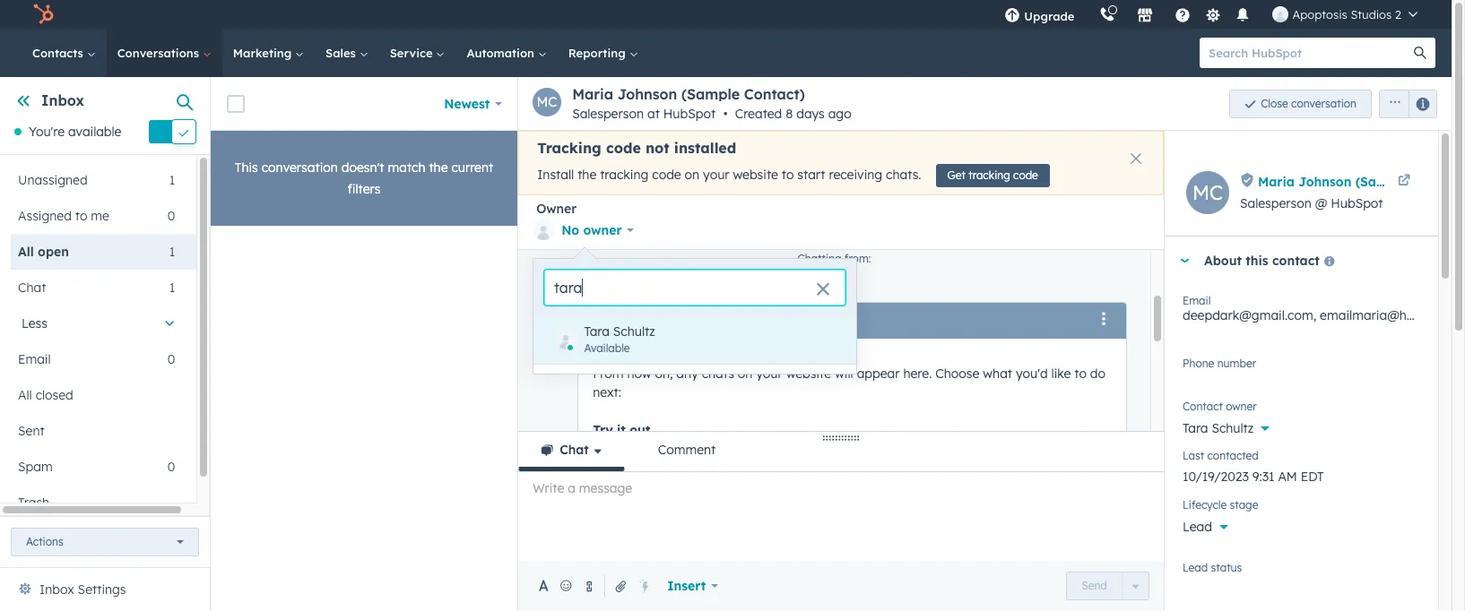 Task type: describe. For each thing, give the bounding box(es) containing it.
chat left messaging
[[675, 498, 701, 514]]

of
[[770, 554, 782, 570]]

0 for assigned to me
[[167, 208, 175, 225]]

you
[[593, 347, 616, 363]]

the inside this conversation doesn't match the current filters
[[429, 160, 448, 176]]

you're available
[[29, 124, 121, 140]]

0 horizontal spatial tracking
[[600, 167, 649, 183]]

caret image
[[1179, 259, 1190, 263]]

your right of
[[786, 554, 812, 570]]

no owner
[[562, 222, 622, 239]]

installed.
[[943, 441, 995, 457]]

any inside "you connected chat to your inbox. 🎉 from now on, any chats on your website will appear here. choose what you'd like to do next:"
[[677, 366, 698, 382]]

chat inside the try it out send a test chat from any page where the tracking code is installed.
[[663, 441, 690, 457]]

main content containing maria johnson (sample contact)
[[211, 77, 1465, 612]]

website inside "you connected chat to your inbox. 🎉 from now on, any chats on your website will appear here. choose what you'd like to do next:"
[[786, 366, 831, 382]]

from
[[693, 441, 721, 457]]

(sample for maria johnson (sample contact) salesperson at hubspot • created 8 days ago
[[682, 85, 740, 103]]

1 for chat
[[169, 280, 175, 296]]

widget.
[[846, 554, 889, 570]]

apoptosis studios 2
[[1293, 7, 1402, 22]]

johnson for maria johnson (sample contact) salesperson at hubspot • created 8 days ago
[[618, 85, 677, 103]]

choose
[[936, 366, 980, 382]]

lead status
[[1183, 561, 1242, 575]]

chat inside button
[[560, 442, 589, 458]]

email deepdark@gmail.com, emailmaria@hubspot.com
[[1183, 294, 1465, 324]]

1 horizontal spatial link opens in a new window image
[[1031, 235, 1042, 251]]

page
[[750, 441, 781, 457]]

try it out send a test chat from any page where the tracking code is installed.
[[593, 422, 999, 457]]

all for all closed
[[18, 388, 32, 404]]

link opens in a new window image inside test-url link
[[841, 268, 852, 284]]

it
[[617, 422, 626, 439]]

customize the color and style of your chat widget.
[[593, 554, 892, 570]]

owner
[[536, 201, 577, 217]]

lifecycle stage
[[1183, 499, 1259, 512]]

all closed
[[18, 388, 73, 404]]

tara schultz list box
[[534, 317, 857, 374]]

send inside send button
[[1082, 579, 1107, 593]]

owner for no owner
[[583, 222, 622, 239]]

contact) for maria johnson (sample contact) salesperson at hubspot • created 8 days ago
[[744, 85, 805, 103]]

email for email deepdark@gmail.com, emailmaria@hubspot.com
[[1183, 294, 1211, 308]]

contacts link
[[22, 29, 106, 77]]

help image
[[1175, 8, 1191, 24]]

to left me in the top left of the page
[[75, 208, 87, 225]]

this conversation doesn't match the current filters
[[235, 160, 493, 197]]

contact
[[1183, 400, 1223, 413]]

service
[[390, 46, 436, 60]]

manage your chat messaging and automation.
[[593, 498, 875, 514]]

contacted
[[1208, 449, 1259, 463]]

maria for maria johnson (sample contact) salesperson at hubspot • created 8 days ago
[[572, 85, 613, 103]]

settings image
[[1205, 8, 1221, 24]]

filters
[[348, 181, 381, 197]]

now
[[627, 366, 652, 382]]

assigned to me
[[18, 208, 109, 225]]

link opens in a new window image
[[841, 271, 852, 282]]

1 vertical spatial and
[[713, 554, 736, 570]]

close
[[1261, 96, 1289, 110]]

a
[[626, 441, 634, 457]]

days
[[797, 106, 825, 122]]

chatting from:
[[798, 252, 871, 265]]

emailmaria@hubspot.com
[[1320, 308, 1465, 324]]

at
[[648, 106, 660, 122]]

clear input image
[[816, 283, 830, 298]]

trash button
[[11, 486, 175, 521]]

Phone number text field
[[1183, 354, 1421, 390]]

the inside the try it out send a test chat from any page where the tracking code is installed.
[[823, 441, 842, 457]]

calling icon image
[[1100, 7, 1116, 23]]

tara for tara schultz
[[1183, 421, 1209, 437]]

upgrade image
[[1005, 8, 1021, 24]]

install the tracking code on your website to start receiving chats.
[[537, 167, 922, 183]]

match
[[388, 160, 426, 176]]

sales
[[326, 46, 359, 60]]

appear
[[857, 366, 900, 382]]

2
[[1395, 7, 1402, 22]]

status
[[1211, 561, 1242, 575]]

last contacted
[[1183, 449, 1259, 463]]

send inside the try it out send a test chat from any page where the tracking code is installed.
[[593, 441, 623, 457]]

1 vertical spatial hubspot
[[1331, 196, 1383, 212]]

current
[[452, 160, 493, 176]]

to inside tracking code not installed alert
[[782, 167, 794, 183]]

no
[[562, 222, 580, 239]]

stage
[[1230, 499, 1259, 512]]

connected
[[620, 347, 685, 363]]

chat left 'widget.'
[[816, 554, 842, 570]]

sales link
[[315, 29, 379, 77]]

test-url
[[798, 269, 838, 282]]

schultz for tara schultz available
[[613, 324, 655, 340]]

1 for all open
[[169, 244, 175, 260]]

schultz for tara schultz
[[1212, 421, 1254, 437]]

conversations
[[117, 46, 203, 60]]

code inside the try it out send a test chat from any page where the tracking code is installed.
[[898, 441, 927, 457]]

to left 'do' at the bottom right of the page
[[1075, 366, 1087, 382]]

maria for maria johnson (sample contact)
[[1258, 174, 1295, 190]]

messaging
[[705, 498, 769, 514]]

apoptosis
[[1293, 7, 1348, 22]]

about this contact button
[[1165, 237, 1421, 285]]

phone
[[1183, 357, 1215, 370]]

all open
[[18, 244, 69, 260]]

•
[[724, 106, 728, 122]]

tracking inside the try it out send a test chat from any page where the tracking code is installed.
[[846, 441, 894, 457]]

8
[[786, 106, 793, 122]]

marketing
[[233, 46, 295, 60]]

deepdark@gmail.com,
[[1183, 308, 1317, 324]]

conversation for this
[[262, 160, 338, 176]]

send group
[[1067, 572, 1150, 601]]

maria johnson (sample contact) link
[[1258, 171, 1465, 192]]

Last contacted text field
[[1183, 460, 1421, 489]]

@
[[1315, 196, 1328, 212]]

hubspot link
[[22, 4, 67, 25]]

here.
[[904, 366, 932, 382]]

comment
[[658, 442, 716, 458]]

url
[[823, 269, 838, 282]]

marketplaces image
[[1138, 8, 1154, 24]]

actions
[[26, 535, 63, 549]]

your right manage
[[645, 498, 671, 514]]

salesperson @ hubspot
[[1240, 196, 1383, 212]]

phone number
[[1183, 357, 1257, 370]]

lead for lead status
[[1183, 561, 1208, 575]]

actions button
[[11, 528, 199, 557]]

maria for maria johnson (sample contact) 9:30 am
[[611, 315, 642, 328]]

maria johnson (sample contact)
[[1258, 174, 1465, 190]]

send button
[[1067, 572, 1123, 601]]

manage
[[593, 498, 641, 514]]



Task type: locate. For each thing, give the bounding box(es) containing it.
close conversation
[[1261, 96, 1357, 110]]

0 horizontal spatial send
[[593, 441, 623, 457]]

0 vertical spatial link opens in a new window image
[[1031, 235, 1042, 251]]

upgrade
[[1025, 9, 1075, 23]]

0 vertical spatial any
[[677, 366, 698, 382]]

get
[[948, 169, 966, 182]]

0 horizontal spatial schultz
[[613, 324, 655, 340]]

1 vertical spatial maria
[[1258, 174, 1295, 190]]

contact) inside the maria johnson (sample contact) salesperson at hubspot • created 8 days ago
[[744, 85, 805, 103]]

0 vertical spatial (sample
[[682, 85, 740, 103]]

test
[[637, 441, 660, 457]]

inbox up you're available
[[41, 91, 84, 109]]

get tracking code
[[948, 169, 1038, 182]]

0 right me in the top left of the page
[[167, 208, 175, 225]]

0 vertical spatial chat
[[18, 280, 46, 296]]

1 horizontal spatial chat
[[560, 442, 589, 458]]

search button
[[1405, 38, 1436, 68]]

website
[[733, 167, 778, 183], [786, 366, 831, 382]]

this
[[235, 160, 258, 176]]

your inside tracking code not installed alert
[[703, 167, 730, 183]]

1 vertical spatial inbox
[[39, 582, 74, 598]]

maria up available
[[611, 315, 642, 328]]

1 vertical spatial website
[[786, 366, 831, 382]]

the left color
[[658, 554, 677, 570]]

johnson up @
[[1299, 174, 1352, 190]]

any right on, on the left bottom of the page
[[677, 366, 698, 382]]

all left open at top left
[[18, 244, 34, 260]]

conversation inside this conversation doesn't match the current filters
[[262, 160, 338, 176]]

group inside main content
[[1372, 89, 1438, 118]]

0 down sent button
[[167, 460, 175, 476]]

am
[[821, 315, 838, 328]]

schultz down contact owner
[[1212, 421, 1254, 437]]

tracking right 'get' at the right of page
[[969, 169, 1011, 182]]

chat button
[[519, 432, 625, 472]]

0 vertical spatial hubspot
[[664, 106, 716, 122]]

code left "not"
[[606, 139, 641, 157]]

0 horizontal spatial website
[[733, 167, 778, 183]]

1 horizontal spatial conversation
[[1292, 96, 1357, 110]]

lead inside popup button
[[1183, 519, 1212, 535]]

hubspot image
[[32, 4, 54, 25]]

tara down "contact"
[[1183, 421, 1209, 437]]

🎉
[[811, 347, 828, 363]]

what
[[983, 366, 1013, 382]]

this
[[1246, 253, 1269, 269]]

all inside button
[[18, 388, 32, 404]]

me
[[91, 208, 109, 225]]

code inside button
[[1014, 169, 1038, 182]]

lifecycle
[[1183, 499, 1227, 512]]

link opens in a new window image right url
[[841, 268, 852, 284]]

2 vertical spatial 0
[[167, 460, 175, 476]]

0 vertical spatial all
[[18, 244, 34, 260]]

inbox settings link
[[39, 579, 126, 601]]

insert button
[[656, 569, 730, 604]]

0 vertical spatial johnson
[[618, 85, 677, 103]]

0 vertical spatial lead
[[1183, 519, 1212, 535]]

test-
[[798, 269, 823, 282]]

2 lead from the top
[[1183, 561, 1208, 575]]

conversations link
[[106, 29, 222, 77]]

1 vertical spatial tara
[[1183, 421, 1209, 437]]

2 vertical spatial johnson
[[646, 315, 691, 328]]

0 horizontal spatial tara
[[584, 324, 610, 340]]

lead for lead
[[1183, 519, 1212, 535]]

lead button
[[1183, 509, 1421, 539]]

0 up 'all closed' button
[[167, 352, 175, 368]]

0 vertical spatial schultz
[[613, 324, 655, 340]]

2 vertical spatial 1
[[169, 280, 175, 296]]

hubspot inside the maria johnson (sample contact) salesperson at hubspot • created 8 days ago
[[664, 106, 716, 122]]

your down installed
[[703, 167, 730, 183]]

tracking
[[600, 167, 649, 183], [969, 169, 1011, 182], [846, 441, 894, 457]]

ago
[[828, 106, 852, 122]]

the right where
[[823, 441, 842, 457]]

search image
[[1414, 47, 1427, 59]]

(sample for maria johnson (sample contact) 9:30 am
[[694, 315, 739, 328]]

less
[[22, 316, 47, 332]]

hubspot down the maria johnson (sample contact) link
[[1331, 196, 1383, 212]]

(sample down search for a specific user or team search field
[[694, 315, 739, 328]]

tara schultz image
[[1273, 6, 1289, 22]]

chat up less
[[18, 280, 46, 296]]

chats.
[[886, 167, 922, 183]]

available
[[584, 342, 630, 355]]

reporting
[[568, 46, 629, 60]]

0 vertical spatial 1
[[169, 173, 175, 189]]

studios
[[1351, 7, 1392, 22]]

0 vertical spatial 0
[[167, 208, 175, 225]]

code down "not"
[[652, 167, 681, 183]]

and right messaging
[[773, 498, 796, 514]]

0 horizontal spatial any
[[677, 366, 698, 382]]

0 vertical spatial owner
[[583, 222, 622, 239]]

you're
[[29, 124, 65, 140]]

1
[[169, 173, 175, 189], [169, 244, 175, 260], [169, 280, 175, 296]]

contact) for maria johnson (sample contact)
[[1411, 174, 1465, 190]]

maria up the salesperson @ hubspot
[[1258, 174, 1295, 190]]

0 horizontal spatial salesperson
[[572, 106, 644, 122]]

1 0 from the top
[[167, 208, 175, 225]]

johnson for maria johnson (sample contact)
[[1299, 174, 1352, 190]]

1 vertical spatial email
[[18, 352, 51, 368]]

chats
[[702, 366, 734, 382]]

owner
[[583, 222, 622, 239], [1226, 400, 1257, 413]]

all for all open
[[18, 244, 34, 260]]

2 vertical spatial maria
[[611, 315, 642, 328]]

0 vertical spatial maria
[[572, 85, 613, 103]]

automation link
[[456, 29, 558, 77]]

0 for email
[[167, 352, 175, 368]]

all left closed
[[18, 388, 32, 404]]

to up the chats
[[721, 347, 733, 363]]

0 vertical spatial contact)
[[744, 85, 805, 103]]

0 vertical spatial website
[[733, 167, 778, 183]]

2 vertical spatial (sample
[[694, 315, 739, 328]]

about this contact
[[1204, 253, 1320, 269]]

automation.
[[799, 498, 871, 514]]

lead
[[1183, 519, 1212, 535], [1183, 561, 1208, 575]]

about
[[1204, 253, 1242, 269]]

menu
[[992, 0, 1431, 29]]

contact)
[[744, 85, 805, 103], [1411, 174, 1465, 190], [742, 315, 788, 328]]

email inside email deepdark@gmail.com, emailmaria@hubspot.com
[[1183, 294, 1211, 308]]

owner up tara schultz
[[1226, 400, 1257, 413]]

1 horizontal spatial hubspot
[[1331, 196, 1383, 212]]

2 horizontal spatial tracking
[[969, 169, 1011, 182]]

maria
[[572, 85, 613, 103], [1258, 174, 1295, 190], [611, 315, 642, 328]]

your down inbox.
[[756, 366, 783, 382]]

tracking inside get tracking code button
[[969, 169, 1011, 182]]

1 vertical spatial 1
[[169, 244, 175, 260]]

tracking code not installed alert
[[519, 131, 1164, 196]]

0 horizontal spatial owner
[[583, 222, 622, 239]]

2 vertical spatial contact)
[[742, 315, 788, 328]]

owner inside popup button
[[583, 222, 622, 239]]

any right 'from'
[[725, 441, 747, 457]]

sent button
[[11, 414, 175, 450]]

tara for tara schultz available
[[584, 324, 610, 340]]

1 lead from the top
[[1183, 519, 1212, 535]]

assigned
[[18, 208, 72, 225]]

email for email
[[18, 352, 51, 368]]

0 vertical spatial send
[[593, 441, 623, 457]]

johnson up at
[[618, 85, 677, 103]]

tara up available
[[584, 324, 610, 340]]

0 vertical spatial conversation
[[1292, 96, 1357, 110]]

1 vertical spatial contact)
[[1411, 174, 1465, 190]]

1 horizontal spatial on
[[738, 366, 753, 382]]

install
[[537, 167, 574, 183]]

the right match
[[429, 160, 448, 176]]

and left the style
[[713, 554, 736, 570]]

(sample inside the maria johnson (sample contact) salesperson at hubspot • created 8 days ago
[[682, 85, 740, 103]]

1 vertical spatial lead
[[1183, 561, 1208, 575]]

tara schultz available
[[584, 324, 655, 355]]

to left the start
[[782, 167, 794, 183]]

2 1 from the top
[[169, 244, 175, 260]]

1 vertical spatial on
[[738, 366, 753, 382]]

maria johnson (sample contact) 9:30 am
[[611, 315, 838, 328]]

1 horizontal spatial website
[[786, 366, 831, 382]]

salesperson inside the maria johnson (sample contact) salesperson at hubspot • created 8 days ago
[[572, 106, 644, 122]]

installed
[[674, 139, 737, 157]]

3 0 from the top
[[167, 460, 175, 476]]

tara schultz
[[1183, 421, 1254, 437]]

salesperson left @
[[1240, 196, 1312, 212]]

0 vertical spatial and
[[773, 498, 796, 514]]

website inside tracking code not installed alert
[[733, 167, 778, 183]]

9:30
[[797, 315, 818, 328]]

get tracking code button
[[936, 164, 1050, 187]]

customize
[[593, 554, 654, 570]]

all closed button
[[11, 378, 175, 414]]

1 horizontal spatial send
[[1082, 579, 1107, 593]]

tara inside tara schultz available
[[584, 324, 610, 340]]

group
[[1372, 89, 1438, 118]]

0 vertical spatial inbox
[[41, 91, 84, 109]]

spam
[[18, 460, 53, 476]]

(sample up the salesperson @ hubspot
[[1356, 174, 1408, 190]]

notifications image
[[1235, 8, 1252, 24]]

menu item
[[1087, 0, 1091, 29]]

(sample up •
[[682, 85, 740, 103]]

0 vertical spatial email
[[1183, 294, 1211, 308]]

lead down lifecycle
[[1183, 519, 1212, 535]]

2 0 from the top
[[167, 352, 175, 368]]

1 horizontal spatial and
[[773, 498, 796, 514]]

contact) for maria johnson (sample contact) 9:30 am
[[742, 315, 788, 328]]

0 vertical spatial on
[[685, 167, 700, 183]]

tara schultz button
[[1183, 411, 1421, 440]]

tracking
[[537, 139, 602, 157]]

chat up the chats
[[689, 347, 717, 363]]

1 vertical spatial all
[[18, 388, 32, 404]]

inbox for inbox settings
[[39, 582, 74, 598]]

salesperson
[[572, 106, 644, 122], [1240, 196, 1312, 212]]

1 horizontal spatial owner
[[1226, 400, 1257, 413]]

close conversation button
[[1230, 89, 1372, 118]]

0 horizontal spatial on
[[685, 167, 700, 183]]

newest button
[[432, 86, 514, 122]]

0 horizontal spatial conversation
[[262, 160, 338, 176]]

doesn't
[[341, 160, 384, 176]]

3 1 from the top
[[169, 280, 175, 296]]

color
[[680, 554, 710, 570]]

johnson up the connected
[[646, 315, 691, 328]]

tracking left is
[[846, 441, 894, 457]]

conversation
[[1292, 96, 1357, 110], [262, 160, 338, 176]]

code right 'get' at the right of page
[[1014, 169, 1038, 182]]

Search for a specific user or team search field
[[544, 270, 846, 306]]

0 horizontal spatial hubspot
[[664, 106, 716, 122]]

1 vertical spatial (sample
[[1356, 174, 1408, 190]]

1 vertical spatial chat
[[560, 442, 589, 458]]

1 horizontal spatial email
[[1183, 294, 1211, 308]]

johnson for maria johnson (sample contact) 9:30 am
[[646, 315, 691, 328]]

0 horizontal spatial chat
[[18, 280, 46, 296]]

1 horizontal spatial tracking
[[846, 441, 894, 457]]

link opens in a new window image
[[1031, 235, 1042, 251], [841, 268, 852, 284]]

maria inside the maria johnson (sample contact) salesperson at hubspot • created 8 days ago
[[572, 85, 613, 103]]

not
[[646, 139, 670, 157]]

hubspot right at
[[664, 106, 716, 122]]

inbox for inbox
[[41, 91, 84, 109]]

1 vertical spatial johnson
[[1299, 174, 1352, 190]]

Search HubSpot search field
[[1200, 38, 1420, 68]]

1 vertical spatial send
[[1082, 579, 1107, 593]]

maria down the reporting
[[572, 85, 613, 103]]

conversation right close
[[1292, 96, 1357, 110]]

chat right test
[[663, 441, 690, 457]]

inbox inside inbox settings link
[[39, 582, 74, 598]]

owner right no
[[583, 222, 622, 239]]

like
[[1052, 366, 1071, 382]]

conversation inside button
[[1292, 96, 1357, 110]]

you connected chat to your inbox. 🎉 from now on, any chats on your website will appear here. choose what you'd like to do next:
[[593, 347, 1106, 401]]

1 vertical spatial 0
[[167, 352, 175, 368]]

0 horizontal spatial link opens in a new window image
[[841, 268, 852, 284]]

from
[[593, 366, 624, 382]]

number
[[1218, 357, 1257, 370]]

1 horizontal spatial schultz
[[1212, 421, 1254, 437]]

owner for contact owner
[[1226, 400, 1257, 413]]

on right the chats
[[738, 366, 753, 382]]

0
[[167, 208, 175, 225], [167, 352, 175, 368], [167, 460, 175, 476]]

automation
[[467, 46, 538, 60]]

out
[[630, 422, 651, 439]]

1 1 from the top
[[169, 173, 175, 189]]

(sample
[[682, 85, 740, 103], [1356, 174, 1408, 190], [694, 315, 739, 328]]

email down the "caret" icon in the right top of the page
[[1183, 294, 1211, 308]]

conversation for close
[[1292, 96, 1357, 110]]

1 for unassigned
[[169, 173, 175, 189]]

try
[[593, 422, 613, 439]]

code left is
[[898, 441, 927, 457]]

menu containing apoptosis studios 2
[[992, 0, 1431, 29]]

1 all from the top
[[18, 244, 34, 260]]

from:
[[845, 252, 871, 265]]

1 horizontal spatial salesperson
[[1240, 196, 1312, 212]]

chat left a
[[560, 442, 589, 458]]

email
[[1183, 294, 1211, 308], [18, 352, 51, 368]]

1 horizontal spatial tara
[[1183, 421, 1209, 437]]

insert
[[667, 578, 706, 595]]

conversation right this
[[262, 160, 338, 176]]

lead left status
[[1183, 561, 1208, 575]]

1 vertical spatial any
[[725, 441, 747, 457]]

the right install
[[578, 167, 597, 183]]

(sample for maria johnson (sample contact)
[[1356, 174, 1408, 190]]

reporting link
[[558, 29, 649, 77]]

and
[[773, 498, 796, 514], [713, 554, 736, 570]]

website left the start
[[733, 167, 778, 183]]

email down less
[[18, 352, 51, 368]]

on inside "you connected chat to your inbox. 🎉 from now on, any chats on your website will appear here. choose what you'd like to do next:"
[[738, 366, 753, 382]]

on down installed
[[685, 167, 700, 183]]

salesperson up the tracking code not installed
[[572, 106, 644, 122]]

your left inbox.
[[737, 347, 766, 363]]

1 vertical spatial conversation
[[262, 160, 338, 176]]

0 horizontal spatial email
[[18, 352, 51, 368]]

the inside tracking code not installed alert
[[578, 167, 597, 183]]

inbox left "settings"
[[39, 582, 74, 598]]

1 vertical spatial link opens in a new window image
[[841, 268, 852, 284]]

schultz inside popup button
[[1212, 421, 1254, 437]]

2 all from the top
[[18, 388, 32, 404]]

closed
[[36, 388, 73, 404]]

chat
[[18, 280, 46, 296], [560, 442, 589, 458]]

1 vertical spatial schultz
[[1212, 421, 1254, 437]]

link opens in a new window image down get tracking code button
[[1031, 235, 1042, 251]]

open
[[38, 244, 69, 260]]

chat inside "you connected chat to your inbox. 🎉 from now on, any chats on your website will appear here. choose what you'd like to do next:"
[[689, 347, 717, 363]]

close image
[[1131, 153, 1142, 164]]

on inside tracking code not installed alert
[[685, 167, 700, 183]]

0 for spam
[[167, 460, 175, 476]]

0 vertical spatial tara
[[584, 324, 610, 340]]

any inside the try it out send a test chat from any page where the tracking code is installed.
[[725, 441, 747, 457]]

tara inside tara schultz popup button
[[1183, 421, 1209, 437]]

schultz up the connected
[[613, 324, 655, 340]]

where
[[784, 441, 820, 457]]

main content
[[211, 77, 1465, 612]]

johnson inside the maria johnson (sample contact) salesperson at hubspot • created 8 days ago
[[618, 85, 677, 103]]

tracking down the tracking code not installed
[[600, 167, 649, 183]]

1 vertical spatial owner
[[1226, 400, 1257, 413]]

next:
[[593, 385, 621, 401]]

website down the 🎉
[[786, 366, 831, 382]]

1 horizontal spatial any
[[725, 441, 747, 457]]

schultz inside tara schultz available
[[613, 324, 655, 340]]

0 horizontal spatial and
[[713, 554, 736, 570]]

marketing link
[[222, 29, 315, 77]]

1 vertical spatial salesperson
[[1240, 196, 1312, 212]]

0 vertical spatial salesperson
[[572, 106, 644, 122]]

sent
[[18, 424, 45, 440]]

settings
[[78, 582, 126, 598]]

help button
[[1168, 0, 1199, 29]]

you're available image
[[14, 128, 22, 136]]



Task type: vqa. For each thing, say whether or not it's contained in the screenshot.
'Now'
yes



